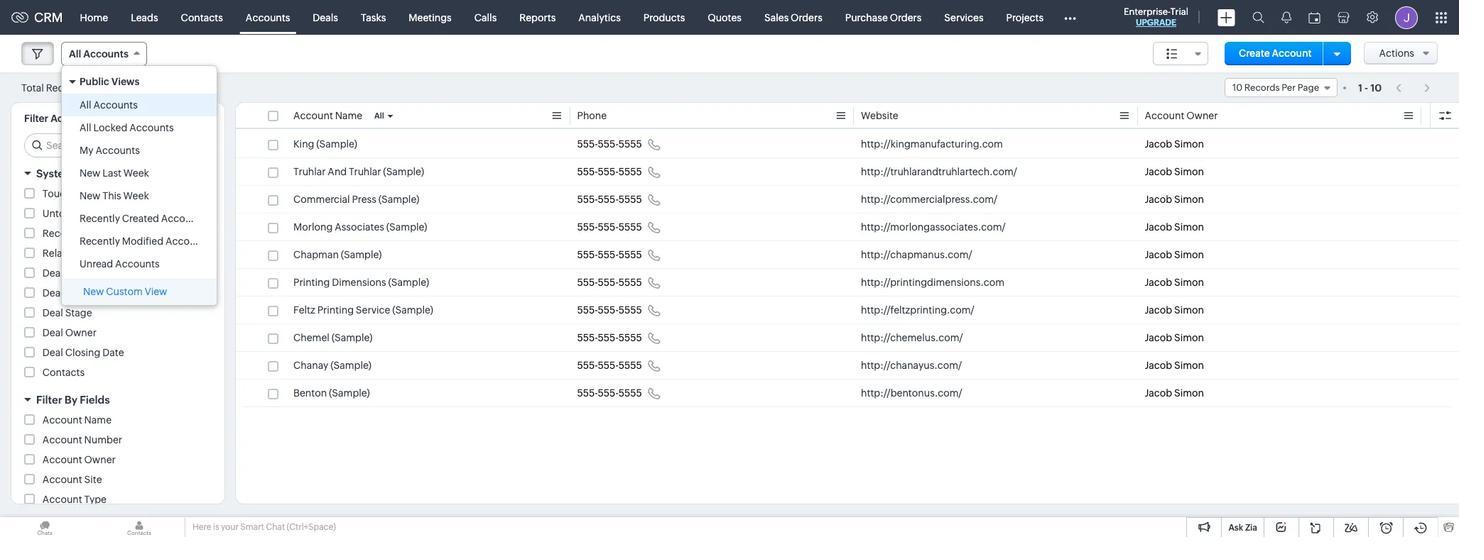 Task type: locate. For each thing, give the bounding box(es) containing it.
8 jacob simon from the top
[[1145, 332, 1204, 344]]

deal amount
[[43, 288, 103, 299]]

services link
[[933, 0, 995, 34]]

2 recently from the top
[[80, 236, 120, 247]]

service
[[356, 305, 390, 316]]

jacob simon for http://feltzprinting.com/
[[1145, 305, 1204, 316]]

week for new this week
[[123, 190, 149, 202]]

all accounts up by
[[80, 99, 138, 111]]

records for touched
[[85, 188, 123, 200]]

1 horizontal spatial orders
[[890, 12, 922, 23]]

5 5555 from the top
[[619, 249, 642, 261]]

tasks
[[361, 12, 386, 23]]

morlong
[[293, 222, 333, 233]]

filters
[[119, 168, 150, 180]]

1 horizontal spatial action
[[120, 248, 150, 259]]

contacts inside contacts "link"
[[181, 12, 223, 23]]

0 vertical spatial account name
[[293, 110, 362, 121]]

555-555-5555 for printing dimensions (sample)
[[577, 277, 642, 288]]

date
[[102, 347, 124, 359]]

accounts left by
[[51, 113, 96, 124]]

name down fields
[[84, 415, 112, 426]]

account inside button
[[1272, 48, 1312, 59]]

recently inside option
[[80, 213, 120, 224]]

0 horizontal spatial name
[[84, 415, 112, 426]]

10 555-555-5555 from the top
[[577, 388, 642, 399]]

1 week from the top
[[123, 168, 149, 179]]

5 555-555-5555 from the top
[[577, 249, 642, 261]]

1 vertical spatial account owner
[[43, 455, 116, 466]]

8 jacob from the top
[[1145, 332, 1172, 344]]

2 orders from the left
[[890, 12, 922, 23]]

1 vertical spatial owner
[[65, 328, 97, 339]]

0 horizontal spatial 10
[[86, 83, 96, 93]]

records down defined
[[85, 188, 123, 200]]

9 555-555-5555 from the top
[[577, 360, 642, 372]]

1 vertical spatial contacts
[[43, 367, 85, 379]]

filter down the total
[[24, 113, 48, 124]]

simon for http://commercialpress.com/
[[1174, 194, 1204, 205]]

555-
[[577, 139, 598, 150], [598, 139, 619, 150], [577, 166, 598, 178], [598, 166, 619, 178], [577, 194, 598, 205], [598, 194, 619, 205], [577, 222, 598, 233], [598, 222, 619, 233], [577, 249, 598, 261], [598, 249, 619, 261], [577, 277, 598, 288], [598, 277, 619, 288], [577, 305, 598, 316], [598, 305, 619, 316], [577, 332, 598, 344], [598, 332, 619, 344], [577, 360, 598, 372], [598, 360, 619, 372], [577, 388, 598, 399], [598, 388, 619, 399]]

10 simon from the top
[[1174, 388, 1204, 399]]

new this week option
[[62, 185, 217, 207]]

3 555-555-5555 from the top
[[577, 194, 642, 205]]

jacob simon for http://chanayus.com/
[[1145, 360, 1204, 372]]

accounts down all accounts option
[[129, 122, 174, 134]]

home link
[[69, 0, 119, 34]]

4 deal from the top
[[43, 347, 63, 359]]

account owner down "size" icon
[[1145, 110, 1218, 121]]

records left per
[[1245, 82, 1280, 93]]

morlong associates (sample)
[[293, 222, 427, 233]]

0 vertical spatial new
[[80, 168, 101, 179]]

and
[[328, 166, 347, 178]]

deals down related
[[43, 268, 68, 279]]

2 vertical spatial owner
[[84, 455, 116, 466]]

0 vertical spatial name
[[335, 110, 362, 121]]

10 left views
[[86, 83, 96, 93]]

0 horizontal spatial contacts
[[43, 367, 85, 379]]

closing
[[65, 347, 100, 359]]

records
[[46, 82, 84, 93], [1245, 82, 1280, 93], [85, 188, 123, 200], [97, 208, 135, 220], [80, 248, 118, 259]]

reports link
[[508, 0, 567, 34]]

sales orders
[[764, 12, 823, 23]]

1 vertical spatial week
[[123, 190, 149, 202]]

records inside 'field'
[[1245, 82, 1280, 93]]

public
[[80, 76, 109, 87]]

0 vertical spatial week
[[123, 168, 149, 179]]

deals
[[313, 12, 338, 23], [43, 268, 68, 279]]

account name up king (sample) link
[[293, 110, 362, 121]]

recently inside 'option'
[[80, 236, 120, 247]]

simon for http://morlongassociates.com/
[[1174, 222, 1204, 233]]

3 5555 from the top
[[619, 194, 642, 205]]

account owner down account number
[[43, 455, 116, 466]]

jacob
[[1145, 139, 1172, 150], [1145, 166, 1172, 178], [1145, 194, 1172, 205], [1145, 222, 1172, 233], [1145, 249, 1172, 261], [1145, 277, 1172, 288], [1145, 305, 1172, 316], [1145, 332, 1172, 344], [1145, 360, 1172, 372], [1145, 388, 1172, 399]]

filter accounts by
[[24, 113, 110, 124]]

navigation
[[1389, 77, 1438, 98]]

0 vertical spatial deals
[[313, 12, 338, 23]]

sales orders link
[[753, 0, 834, 34]]

1 horizontal spatial name
[[335, 110, 362, 121]]

5555 for http://truhlarandtruhlartech.com/
[[619, 166, 642, 178]]

(sample) inside 'link'
[[378, 194, 419, 205]]

3 deal from the top
[[43, 328, 63, 339]]

4 simon from the top
[[1174, 222, 1204, 233]]

modified
[[122, 236, 163, 247]]

555-555-5555 for feltz printing service (sample)
[[577, 305, 642, 316]]

8 5555 from the top
[[619, 332, 642, 344]]

contacts down closing
[[43, 367, 85, 379]]

action down modified
[[120, 248, 150, 259]]

10 right -
[[1371, 82, 1382, 93]]

row group
[[236, 131, 1459, 408]]

account number
[[43, 435, 122, 446]]

4 jacob simon from the top
[[1145, 222, 1204, 233]]

jacob for http://kingmanufacturing.com
[[1145, 139, 1172, 150]]

name for all
[[335, 110, 362, 121]]

deal left stage
[[43, 308, 63, 319]]

3 simon from the top
[[1174, 194, 1204, 205]]

(sample) up service at bottom left
[[388, 277, 429, 288]]

all up truhlar and truhlar (sample) link
[[374, 112, 384, 120]]

owner
[[1187, 110, 1218, 121], [65, 328, 97, 339], [84, 455, 116, 466]]

8 simon from the top
[[1174, 332, 1204, 344]]

name up king (sample) link
[[335, 110, 362, 121]]

1 555-555-5555 from the top
[[577, 139, 642, 150]]

1 horizontal spatial contacts
[[181, 12, 223, 23]]

1 horizontal spatial account name
[[293, 110, 362, 121]]

0 vertical spatial contacts
[[181, 12, 223, 23]]

555-555-5555 for commercial press (sample)
[[577, 194, 642, 205]]

jacob for http://printingdimensions.com
[[1145, 277, 1172, 288]]

contacts right leads 'link'
[[181, 12, 223, 23]]

week
[[123, 168, 149, 179], [123, 190, 149, 202]]

purchase orders
[[845, 12, 922, 23]]

all accounts inside option
[[80, 99, 138, 111]]

this
[[103, 190, 121, 202]]

6 555-555-5555 from the top
[[577, 277, 642, 288]]

1 recently from the top
[[80, 213, 120, 224]]

2 week from the top
[[123, 190, 149, 202]]

action up related records action
[[78, 228, 108, 239]]

recently down this
[[80, 213, 120, 224]]

http://chemelus.com/
[[861, 332, 963, 344]]

deals inside deals link
[[313, 12, 338, 23]]

jacob for http://truhlarandtruhlartech.com/
[[1145, 166, 1172, 178]]

jacob for http://morlongassociates.com/
[[1145, 222, 1172, 233]]

(sample) down chemel (sample) link
[[331, 360, 372, 372]]

2 horizontal spatial 10
[[1371, 82, 1382, 93]]

1 vertical spatial deals
[[43, 268, 68, 279]]

http://chapmanus.com/ link
[[861, 248, 972, 262]]

1 vertical spatial all accounts
[[80, 99, 138, 111]]

7 jacob simon from the top
[[1145, 305, 1204, 316]]

row group containing king (sample)
[[236, 131, 1459, 408]]

1 vertical spatial filter
[[36, 394, 62, 406]]

all accounts option
[[62, 94, 217, 117]]

filter for filter by fields
[[36, 394, 62, 406]]

0 vertical spatial action
[[78, 228, 108, 239]]

1 jacob simon from the top
[[1145, 139, 1204, 150]]

recently created accounts
[[80, 213, 206, 224]]

0 vertical spatial recently
[[80, 213, 120, 224]]

10
[[1371, 82, 1382, 93], [1233, 82, 1243, 93], [86, 83, 96, 93]]

new up untouched records on the top left
[[80, 190, 101, 202]]

http://kingmanufacturing.com
[[861, 139, 1003, 150]]

4 5555 from the top
[[619, 222, 642, 233]]

filter left by
[[36, 394, 62, 406]]

10 inside total records 10
[[86, 83, 96, 93]]

5 jacob simon from the top
[[1145, 249, 1204, 261]]

recently for recently modified accounts
[[80, 236, 120, 247]]

deal down deal stage
[[43, 328, 63, 339]]

records down record action
[[80, 248, 118, 259]]

phone
[[577, 110, 607, 121]]

deal for deal amount
[[43, 288, 63, 299]]

deal down deal owner
[[43, 347, 63, 359]]

profile image
[[1395, 6, 1418, 29]]

1 deal from the top
[[43, 288, 63, 299]]

deal stage
[[43, 308, 92, 319]]

2 simon from the top
[[1174, 166, 1204, 178]]

deal for deal stage
[[43, 308, 63, 319]]

2 vertical spatial new
[[83, 286, 104, 298]]

truhlar left and
[[293, 166, 326, 178]]

2 jacob from the top
[[1145, 166, 1172, 178]]

site
[[84, 475, 102, 486]]

7 5555 from the top
[[619, 305, 642, 316]]

2 deal from the top
[[43, 308, 63, 319]]

filter for filter accounts by
[[24, 113, 48, 124]]

orders right the purchase
[[890, 12, 922, 23]]

5555 for http://chapmanus.com/
[[619, 249, 642, 261]]

1 vertical spatial name
[[84, 415, 112, 426]]

2 jacob simon from the top
[[1145, 166, 1204, 178]]

accounts right modified
[[166, 236, 210, 247]]

9 simon from the top
[[1174, 360, 1204, 372]]

morlong associates (sample) link
[[293, 220, 427, 234]]

10 Records Per Page field
[[1225, 78, 1338, 97]]

deals left tasks link
[[313, 12, 338, 23]]

jacob for http://chapmanus.com/
[[1145, 249, 1172, 261]]

all up "filter accounts by"
[[80, 99, 91, 111]]

records down new this week
[[97, 208, 135, 220]]

0 vertical spatial all accounts
[[69, 48, 128, 60]]

0 horizontal spatial account name
[[43, 415, 112, 426]]

7 555-555-5555 from the top
[[577, 305, 642, 316]]

record action
[[43, 228, 108, 239]]

new up stage
[[83, 286, 104, 298]]

all up public
[[69, 48, 81, 60]]

8 555-555-5555 from the top
[[577, 332, 642, 344]]

9 jacob simon from the top
[[1145, 360, 1204, 372]]

10 jacob from the top
[[1145, 388, 1172, 399]]

chemel (sample) link
[[293, 331, 373, 345]]

2 truhlar from the left
[[349, 166, 381, 178]]

public views
[[80, 76, 139, 87]]

deal for deal owner
[[43, 328, 63, 339]]

None field
[[1153, 42, 1208, 65]]

6 simon from the top
[[1174, 277, 1204, 288]]

http://feltzprinting.com/ link
[[861, 303, 974, 318]]

0 vertical spatial owner
[[1187, 110, 1218, 121]]

action
[[78, 228, 108, 239], [120, 248, 150, 259]]

Other Modules field
[[1055, 6, 1086, 29]]

filter inside 'dropdown button'
[[36, 394, 62, 406]]

account name for account number
[[43, 415, 112, 426]]

orders right sales
[[791, 12, 823, 23]]

10 down 'create'
[[1233, 82, 1243, 93]]

5 jacob from the top
[[1145, 249, 1172, 261]]

truhlar up 'press'
[[349, 166, 381, 178]]

quotes
[[708, 12, 742, 23]]

1 jacob from the top
[[1145, 139, 1172, 150]]

http://truhlarandtruhlartech.com/ link
[[861, 165, 1017, 179]]

5555 for http://chemelus.com/
[[619, 332, 642, 344]]

truhlar
[[293, 166, 326, 178], [349, 166, 381, 178]]

here is your smart chat (ctrl+space)
[[193, 523, 336, 533]]

http://bentonus.com/ link
[[861, 386, 962, 401]]

1 horizontal spatial truhlar
[[349, 166, 381, 178]]

5555 for http://morlongassociates.com/
[[619, 222, 642, 233]]

2 5555 from the top
[[619, 166, 642, 178]]

all accounts
[[69, 48, 128, 60], [80, 99, 138, 111]]

http://chemelus.com/ link
[[861, 331, 963, 345]]

printing down chapman
[[293, 277, 330, 288]]

1 vertical spatial account name
[[43, 415, 112, 426]]

name
[[335, 110, 362, 121], [84, 415, 112, 426]]

0 horizontal spatial truhlar
[[293, 166, 326, 178]]

5 simon from the top
[[1174, 249, 1204, 261]]

quotes link
[[696, 0, 753, 34]]

deal up deal stage
[[43, 288, 63, 299]]

trial
[[1170, 6, 1189, 17]]

0 horizontal spatial account owner
[[43, 455, 116, 466]]

1 vertical spatial new
[[80, 190, 101, 202]]

-
[[1365, 82, 1368, 93]]

account down by
[[43, 415, 82, 426]]

record
[[43, 228, 76, 239]]

accounts up public views
[[83, 48, 128, 60]]

3 jacob from the top
[[1145, 194, 1172, 205]]

contacts link
[[170, 0, 234, 34]]

size image
[[1167, 48, 1178, 60]]

9 jacob from the top
[[1145, 360, 1172, 372]]

king (sample)
[[293, 139, 357, 150]]

all locked accounts option
[[62, 117, 217, 139]]

555-555-5555 for chapman (sample)
[[577, 249, 642, 261]]

(sample) right associates
[[386, 222, 427, 233]]

jacob for http://commercialpress.com/
[[1145, 194, 1172, 205]]

stage
[[65, 308, 92, 319]]

accounts up new last week on the left of page
[[95, 145, 140, 156]]

(sample) up and
[[316, 139, 357, 150]]

chats image
[[0, 518, 90, 538]]

accounts inside 'option'
[[166, 236, 210, 247]]

http://feltzprinting.com/
[[861, 305, 974, 316]]

profile element
[[1387, 0, 1427, 34]]

0 horizontal spatial orders
[[791, 12, 823, 23]]

jacob for http://feltzprinting.com/
[[1145, 305, 1172, 316]]

http://commercialpress.com/
[[861, 194, 998, 205]]

1 simon from the top
[[1174, 139, 1204, 150]]

account
[[1272, 48, 1312, 59], [293, 110, 333, 121], [1145, 110, 1185, 121], [43, 415, 82, 426], [43, 435, 82, 446], [43, 455, 82, 466], [43, 475, 82, 486], [43, 494, 82, 506]]

account down "size" icon
[[1145, 110, 1185, 121]]

all accounts up public
[[69, 48, 128, 60]]

printing
[[293, 277, 330, 288], [317, 305, 354, 316]]

chapman (sample) link
[[293, 248, 382, 262]]

account up the account type
[[43, 475, 82, 486]]

orders for purchase orders
[[890, 12, 922, 23]]

2 555-555-5555 from the top
[[577, 166, 642, 178]]

10 jacob simon from the top
[[1145, 388, 1204, 399]]

simon for http://printingdimensions.com
[[1174, 277, 1204, 288]]

6 5555 from the top
[[619, 277, 642, 288]]

1 horizontal spatial 10
[[1233, 82, 1243, 93]]

new up touched records
[[80, 168, 101, 179]]

views
[[111, 76, 139, 87]]

public views button
[[62, 70, 217, 94]]

account up per
[[1272, 48, 1312, 59]]

555-555-5555
[[577, 139, 642, 150], [577, 166, 642, 178], [577, 194, 642, 205], [577, 222, 642, 233], [577, 249, 642, 261], [577, 277, 642, 288], [577, 305, 642, 316], [577, 332, 642, 344], [577, 360, 642, 372], [577, 388, 642, 399]]

(sample) right 'press'
[[378, 194, 419, 205]]

1 horizontal spatial account owner
[[1145, 110, 1218, 121]]

7 simon from the top
[[1174, 305, 1204, 316]]

0 vertical spatial filter
[[24, 113, 48, 124]]

1 5555 from the top
[[619, 139, 642, 150]]

4 jacob from the top
[[1145, 222, 1172, 233]]

meetings
[[409, 12, 452, 23]]

7 jacob from the top
[[1145, 305, 1172, 316]]

new
[[80, 168, 101, 179], [80, 190, 101, 202], [83, 286, 104, 298]]

account down the account site
[[43, 494, 82, 506]]

4 555-555-5555 from the top
[[577, 222, 642, 233]]

projects link
[[995, 0, 1055, 34]]

records up "filter accounts by"
[[46, 82, 84, 93]]

1 orders from the left
[[791, 12, 823, 23]]

dimensions
[[332, 277, 386, 288]]

1 vertical spatial recently
[[80, 236, 120, 247]]

0 horizontal spatial action
[[78, 228, 108, 239]]

9 5555 from the top
[[619, 360, 642, 372]]

create menu element
[[1209, 0, 1244, 34]]

3 jacob simon from the top
[[1145, 194, 1204, 205]]

printing up chemel (sample) in the left bottom of the page
[[317, 305, 354, 316]]

1 horizontal spatial deals
[[313, 12, 338, 23]]

(ctrl+space)
[[287, 523, 336, 533]]

deal
[[43, 288, 63, 299], [43, 308, 63, 319], [43, 328, 63, 339], [43, 347, 63, 359]]

10 5555 from the top
[[619, 388, 642, 399]]

6 jacob from the top
[[1145, 277, 1172, 288]]

6 jacob simon from the top
[[1145, 277, 1204, 288]]

system defined filters
[[36, 168, 150, 180]]

all left by
[[80, 122, 91, 134]]

account name up account number
[[43, 415, 112, 426]]

my accounts option
[[62, 139, 217, 162]]

orders
[[791, 12, 823, 23], [890, 12, 922, 23]]

(sample) down feltz printing service (sample) link
[[332, 332, 373, 344]]

recently up related records action
[[80, 236, 120, 247]]

deal for deal closing date
[[43, 347, 63, 359]]



Task type: describe. For each thing, give the bounding box(es) containing it.
recently for recently created accounts
[[80, 213, 120, 224]]

touched records
[[43, 188, 123, 200]]

truhlar and truhlar (sample)
[[293, 166, 424, 178]]

feltz
[[293, 305, 315, 316]]

leads link
[[119, 0, 170, 34]]

analytics link
[[567, 0, 632, 34]]

5555 for http://commercialpress.com/
[[619, 194, 642, 205]]

simon for http://chanayus.com/
[[1174, 360, 1204, 372]]

0 horizontal spatial deals
[[43, 268, 68, 279]]

here
[[193, 523, 211, 533]]

records for untouched
[[97, 208, 135, 220]]

All Accounts field
[[61, 42, 147, 66]]

http://chanayus.com/
[[861, 360, 962, 372]]

products
[[644, 12, 685, 23]]

5555 for http://kingmanufacturing.com
[[619, 139, 642, 150]]

10 inside 'field'
[[1233, 82, 1243, 93]]

system defined filters button
[[11, 161, 224, 186]]

jacob simon for http://printingdimensions.com
[[1145, 277, 1204, 288]]

ask zia
[[1229, 524, 1257, 534]]

total records 10
[[21, 82, 96, 93]]

(sample) right service at bottom left
[[392, 305, 433, 316]]

account up the account site
[[43, 455, 82, 466]]

all inside all locked accounts option
[[80, 122, 91, 134]]

benton (sample) link
[[293, 386, 370, 401]]

name for account number
[[84, 415, 112, 426]]

555-555-5555 for truhlar and truhlar (sample)
[[577, 166, 642, 178]]

account name for all
[[293, 110, 362, 121]]

commercial press (sample) link
[[293, 193, 419, 207]]

5555 for http://bentonus.com/
[[619, 388, 642, 399]]

simon for http://chapmanus.com/
[[1174, 249, 1204, 261]]

http://truhlarandtruhlartech.com/
[[861, 166, 1017, 178]]

new for new custom view
[[83, 286, 104, 298]]

king (sample) link
[[293, 137, 357, 151]]

http://printingdimensions.com link
[[861, 276, 1005, 290]]

accounts inside field
[[83, 48, 128, 60]]

my accounts
[[80, 145, 140, 156]]

5555 for http://chanayus.com/
[[619, 360, 642, 372]]

new last week option
[[62, 162, 217, 185]]

calendar image
[[1309, 12, 1321, 23]]

chat
[[266, 523, 285, 533]]

created
[[122, 213, 159, 224]]

ask
[[1229, 524, 1243, 534]]

simon for http://kingmanufacturing.com
[[1174, 139, 1204, 150]]

unread accounts option
[[62, 253, 217, 276]]

accounts down 'recently modified accounts' 'option'
[[115, 259, 160, 270]]

is
[[213, 523, 219, 533]]

amount
[[65, 288, 103, 299]]

projects
[[1006, 12, 1044, 23]]

contacts image
[[94, 518, 184, 538]]

(sample) up printing dimensions (sample)
[[341, 249, 382, 261]]

5555 for http://feltzprinting.com/
[[619, 305, 642, 316]]

create menu image
[[1218, 9, 1235, 26]]

jacob simon for http://truhlarandtruhlartech.com/
[[1145, 166, 1204, 178]]

fields
[[80, 394, 110, 406]]

per
[[1282, 82, 1296, 93]]

555-555-5555 for morlong associates (sample)
[[577, 222, 642, 233]]

page
[[1298, 82, 1319, 93]]

benton (sample)
[[293, 388, 370, 399]]

(sample) down chanay (sample)
[[329, 388, 370, 399]]

http://morlongassociates.com/
[[861, 222, 1006, 233]]

untouched
[[43, 208, 95, 220]]

records for related
[[80, 248, 118, 259]]

untouched records
[[43, 208, 135, 220]]

upgrade
[[1136, 18, 1177, 28]]

chanay
[[293, 360, 329, 372]]

1 vertical spatial printing
[[317, 305, 354, 316]]

purchase
[[845, 12, 888, 23]]

by
[[98, 113, 110, 124]]

new for new this week
[[80, 190, 101, 202]]

jacob simon for http://morlongassociates.com/
[[1145, 222, 1204, 233]]

simon for http://feltzprinting.com/
[[1174, 305, 1204, 316]]

Search text field
[[25, 134, 213, 157]]

accounts left deals link
[[246, 12, 290, 23]]

accounts right created
[[161, 213, 206, 224]]

feltz printing service (sample)
[[293, 305, 433, 316]]

deal closing date
[[43, 347, 124, 359]]

recently modified accounts option
[[62, 230, 217, 253]]

touched
[[43, 188, 83, 200]]

all inside all accounts field
[[69, 48, 81, 60]]

jacob for http://chemelus.com/
[[1145, 332, 1172, 344]]

new custom view
[[83, 286, 167, 298]]

chapman
[[293, 249, 339, 261]]

0 vertical spatial printing
[[293, 277, 330, 288]]

simon for http://bentonus.com/
[[1174, 388, 1204, 399]]

jacob simon for http://commercialpress.com/
[[1145, 194, 1204, 205]]

signals element
[[1273, 0, 1300, 35]]

printing dimensions (sample)
[[293, 277, 429, 288]]

account left the number
[[43, 435, 82, 446]]

meetings link
[[397, 0, 463, 34]]

feltz printing service (sample) link
[[293, 303, 433, 318]]

jacob simon for http://chemelus.com/
[[1145, 332, 1204, 344]]

chemel (sample)
[[293, 332, 373, 344]]

jacob simon for http://bentonus.com/
[[1145, 388, 1204, 399]]

555-555-5555 for benton (sample)
[[577, 388, 642, 399]]

enterprise-
[[1124, 6, 1171, 17]]

1 - 10
[[1358, 82, 1382, 93]]

555-555-5555 for king (sample)
[[577, 139, 642, 150]]

public views region
[[62, 94, 217, 276]]

http://printingdimensions.com
[[861, 277, 1005, 288]]

leads
[[131, 12, 158, 23]]

signals image
[[1282, 11, 1292, 23]]

week for new last week
[[123, 168, 149, 179]]

jacob simon for http://chapmanus.com/
[[1145, 249, 1204, 261]]

by
[[65, 394, 77, 406]]

jacob simon for http://kingmanufacturing.com
[[1145, 139, 1204, 150]]

simon for http://truhlarandtruhlartech.com/
[[1174, 166, 1204, 178]]

all accounts inside field
[[69, 48, 128, 60]]

jacob for http://chanayus.com/
[[1145, 360, 1172, 372]]

account up king
[[293, 110, 333, 121]]

records for total
[[46, 82, 84, 93]]

actions
[[1379, 48, 1414, 59]]

last
[[103, 168, 121, 179]]

all locked accounts
[[80, 122, 174, 134]]

chapman (sample)
[[293, 249, 382, 261]]

deal owner
[[43, 328, 97, 339]]

unread accounts
[[80, 259, 160, 270]]

commercial press (sample)
[[293, 194, 419, 205]]

benton
[[293, 388, 327, 399]]

deals link
[[301, 0, 349, 34]]

smart
[[240, 523, 264, 533]]

calls link
[[463, 0, 508, 34]]

(sample) up commercial press (sample) 'link'
[[383, 166, 424, 178]]

10 for 1 - 10
[[1371, 82, 1382, 93]]

all inside all accounts option
[[80, 99, 91, 111]]

http://kingmanufacturing.com link
[[861, 137, 1003, 151]]

5555 for http://printingdimensions.com
[[619, 277, 642, 288]]

services
[[944, 12, 984, 23]]

recently modified accounts
[[80, 236, 210, 247]]

truhlar and truhlar (sample) link
[[293, 165, 424, 179]]

records for 10
[[1245, 82, 1280, 93]]

jacob for http://bentonus.com/
[[1145, 388, 1172, 399]]

1 vertical spatial action
[[120, 248, 150, 259]]

1
[[1358, 82, 1363, 93]]

account site
[[43, 475, 102, 486]]

http://bentonus.com/
[[861, 388, 962, 399]]

filter by fields button
[[11, 388, 224, 413]]

accounts up by
[[93, 99, 138, 111]]

1 truhlar from the left
[[293, 166, 326, 178]]

0 vertical spatial account owner
[[1145, 110, 1218, 121]]

sales
[[764, 12, 789, 23]]

calls
[[474, 12, 497, 23]]

orders for sales orders
[[791, 12, 823, 23]]

accounts link
[[234, 0, 301, 34]]

zia
[[1245, 524, 1257, 534]]

10 for total records 10
[[86, 83, 96, 93]]

555-555-5555 for chemel (sample)
[[577, 332, 642, 344]]

555-555-5555 for chanay (sample)
[[577, 360, 642, 372]]

new for new last week
[[80, 168, 101, 179]]

search element
[[1244, 0, 1273, 35]]

your
[[221, 523, 239, 533]]

purchase orders link
[[834, 0, 933, 34]]

10 records per page
[[1233, 82, 1319, 93]]

simon for http://chemelus.com/
[[1174, 332, 1204, 344]]

http://morlongassociates.com/ link
[[861, 220, 1006, 234]]

search image
[[1252, 11, 1265, 23]]

recently created accounts option
[[62, 207, 217, 230]]



Task type: vqa. For each thing, say whether or not it's contained in the screenshot.
first option from the top
no



